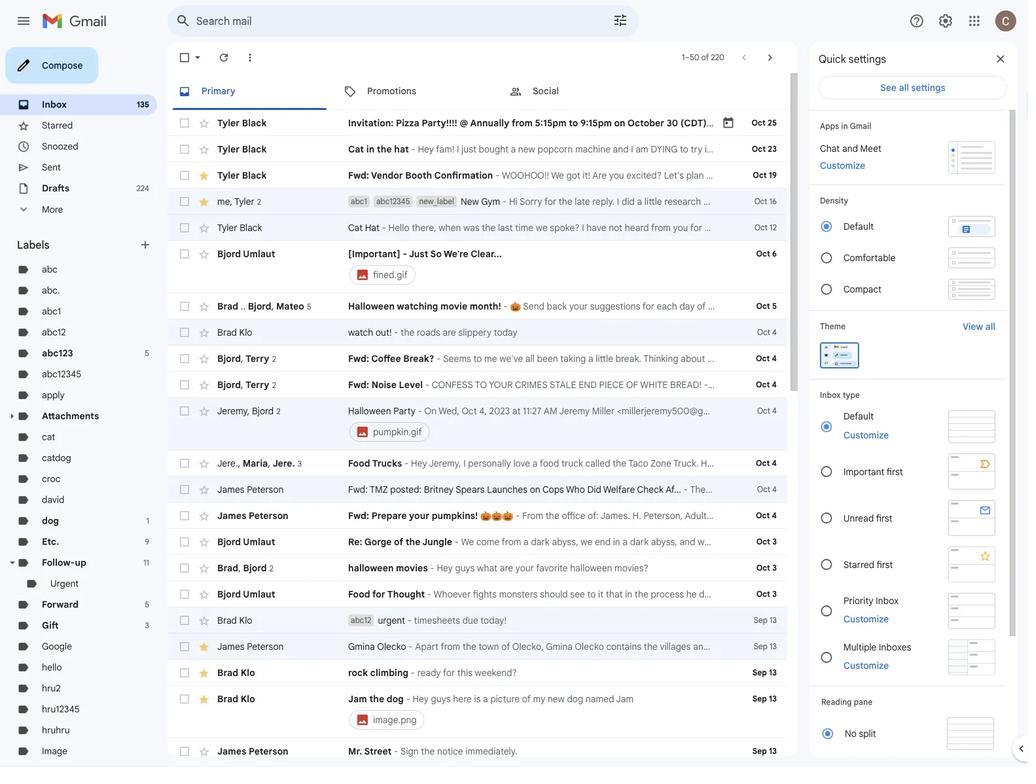 Task type: describe. For each thing, give the bounding box(es) containing it.
1 horizontal spatial are
[[500, 562, 513, 574]]

guys inside cell
[[431, 693, 451, 705]]

3 for re: gorge of the jungle -
[[773, 537, 777, 547]]

follow-up link
[[42, 557, 86, 569]]

30
[[667, 117, 678, 129]]

today!
[[481, 615, 507, 626]]

apps
[[820, 121, 839, 131]]

1 jam from the left
[[348, 693, 367, 705]]

1 umlaut from the top
[[243, 248, 275, 260]]

tyler black for fwd: vendor booth confirmation
[[217, 170, 267, 181]]

the left "roads"
[[401, 327, 415, 338]]

2 inside brad , bjord 2
[[269, 563, 274, 573]]

have
[[587, 222, 607, 233]]

urgent
[[50, 578, 79, 589]]

12
[[770, 223, 777, 233]]

search mail image
[[172, 9, 195, 33]]

1 tyler black from the top
[[217, 117, 267, 129]]

starred for starred link
[[42, 120, 73, 131]]

customize button for priority inbox
[[836, 612, 897, 627]]

follow-up
[[42, 557, 86, 569]]

hello link
[[42, 662, 62, 673]]

main content containing primary
[[168, 73, 962, 767]]

timesheets
[[414, 615, 460, 626]]

4 for 8th row from the top of the page
[[772, 328, 777, 337]]

fwd: for fwd: vendor booth confirmation
[[348, 170, 369, 181]]

13 for 2nd row from the bottom
[[769, 694, 777, 704]]

3 inside jere. , maria , jere. 3
[[298, 459, 302, 469]]

rock
[[348, 667, 368, 678]]

row containing jeremy
[[168, 398, 787, 450]]

james peterson for mr. street
[[217, 746, 288, 757]]

there,
[[412, 222, 436, 233]]

etc.
[[42, 536, 59, 548]]

street
[[364, 746, 392, 757]]

social tab
[[499, 73, 664, 110]]

2 halloween from the left
[[570, 562, 612, 574]]

1 default from the top
[[844, 221, 874, 232]]

mr. street - sign the notice immediately.
[[348, 746, 518, 757]]

up
[[75, 557, 86, 569]]

and inside chat and meet customize
[[842, 143, 858, 154]]

3 brad from the top
[[217, 562, 238, 574]]

support image
[[909, 13, 925, 29]]

tab list containing primary
[[168, 73, 787, 110]]

meet
[[861, 143, 882, 154]]

slippery
[[459, 327, 492, 338]]

follow-
[[42, 557, 75, 569]]

urgent link
[[50, 578, 79, 589]]

2 james from the top
[[217, 510, 246, 521]]

mr.
[[348, 746, 362, 757]]

20 row from the top
[[168, 660, 787, 686]]

see all settings button
[[819, 76, 1007, 99]]

cell for sep 13
[[348, 693, 722, 732]]

promotions tab
[[333, 73, 498, 110]]

sep 13 for 4th row from the bottom
[[754, 642, 777, 652]]

gmina olecko -
[[348, 641, 415, 652]]

sep 13 for fifth row from the bottom of the page
[[754, 616, 777, 625]]

october
[[628, 117, 665, 129]]

brad klo for fifth row from the bottom of the page
[[217, 615, 252, 626]]

a inside cell
[[483, 693, 488, 705]]

[important] - just so we're clear... link
[[348, 247, 715, 261]]

Search mail text field
[[196, 14, 576, 27]]

oct 4 for ninth row from the bottom
[[756, 511, 777, 521]]

oct 4 for row containing jeremy
[[757, 406, 777, 416]]

pizza
[[396, 117, 419, 129]]

croc
[[42, 473, 60, 485]]

1 you from the left
[[673, 222, 688, 233]]

7 row from the top
[[168, 293, 787, 319]]

the left the jungle
[[406, 536, 421, 548]]

primary tab
[[168, 73, 332, 110]]

know
[[876, 222, 898, 233]]

new gym -
[[461, 196, 509, 207]]

gorge
[[365, 536, 392, 548]]

sign
[[401, 746, 419, 757]]

klo for 8th row from the top of the page
[[239, 327, 252, 338]]

compose button
[[5, 47, 98, 84]]

primary
[[202, 85, 235, 97]]

9
[[145, 537, 149, 547]]

oct 16
[[755, 197, 777, 207]]

13 for third row from the bottom of the page
[[769, 668, 777, 678]]

abc1 link
[[42, 306, 61, 317]]

oct 3 for what
[[756, 563, 777, 573]]

halloween for halloween watching movie month!
[[348, 300, 395, 312]]

🎃 image down launches
[[502, 511, 513, 522]]

picture
[[491, 693, 520, 705]]

peterson for mr. street
[[249, 746, 288, 757]]

2 brad from the top
[[217, 327, 237, 338]]

🎃 image up today
[[510, 301, 521, 312]]

james peterson for fwd: tmz posted: britney spears launches on cops who did welfare check af...
[[217, 484, 284, 495]]

4 for 10th row from the top of the page
[[772, 380, 777, 390]]

oct 19
[[753, 171, 777, 180]]

image
[[42, 746, 67, 757]]

customize button for chat and meet
[[812, 158, 873, 173]]

sep 13 for 2nd row from the bottom
[[753, 694, 777, 704]]

cat for cat hat - hello there, when was the last time we spoke? i have not heard from you for a while, please email me back and let me know you are alright!
[[348, 222, 363, 233]]

more
[[42, 204, 63, 215]]

abc link
[[42, 264, 58, 275]]

15 row from the top
[[168, 529, 787, 555]]

food for food for thought -
[[348, 588, 370, 600]]

0 horizontal spatial me
[[217, 196, 230, 207]]

peterson for gmina olecko
[[247, 641, 284, 652]]

13 for 4th row from the bottom
[[770, 642, 777, 652]]

1 horizontal spatial me
[[792, 222, 805, 233]]

🎃 image
[[491, 511, 502, 522]]

settings inside button
[[911, 82, 946, 93]]

50
[[690, 53, 700, 63]]

density
[[820, 196, 849, 206]]

oct 25
[[752, 118, 777, 128]]

oct 12
[[755, 223, 777, 233]]

brad .. bjord , mateo 5
[[217, 300, 311, 312]]

4 for ninth row from the bottom
[[772, 511, 777, 521]]

let
[[848, 222, 858, 233]]

inbox for inbox
[[42, 99, 67, 110]]

row containing jere.
[[168, 450, 787, 477]]

2 jam from the left
[[616, 693, 634, 705]]

customize button for multiple inboxes
[[836, 658, 897, 674]]

8 row from the top
[[168, 319, 787, 346]]

new
[[461, 196, 479, 207]]

sent link
[[42, 162, 61, 173]]

hello
[[389, 222, 410, 233]]

sep 13 for third row from the bottom of the page
[[753, 668, 777, 678]]

advanced search options image
[[607, 7, 634, 33]]

tyler black for cat hat
[[217, 222, 262, 233]]

abc12 for abc12
[[42, 327, 66, 338]]

0 vertical spatial your
[[409, 510, 429, 521]]

alright!
[[933, 222, 962, 233]]

drafts
[[42, 183, 69, 194]]

black for cat hat - hello there, when was the last time we spoke? i have not heard from you for a while, please email me back and let me know you are alright!
[[240, 222, 262, 233]]

abc12 link
[[42, 327, 66, 338]]

we're
[[444, 248, 469, 260]]

5:15pm
[[535, 117, 567, 129]]

inbox type
[[820, 390, 860, 400]]

2 row from the top
[[168, 136, 787, 162]]

cat for cat in the hat -
[[348, 143, 364, 155]]

6 row from the top
[[168, 241, 787, 293]]

was
[[463, 222, 480, 233]]

month!
[[470, 300, 501, 312]]

refresh image
[[217, 51, 230, 64]]

abc
[[42, 264, 58, 275]]

fwd: noise level -
[[348, 379, 432, 390]]

display density element
[[820, 196, 996, 206]]

1 horizontal spatial from
[[651, 222, 671, 233]]

1 row from the top
[[168, 110, 834, 136]]

3 row from the top
[[168, 162, 787, 189]]

cops
[[543, 484, 564, 495]]

3 oct 3 from the top
[[756, 589, 777, 599]]

1 bjord , terry 2 from the top
[[217, 353, 276, 364]]

unread
[[844, 512, 874, 524]]

dog link
[[42, 515, 59, 527]]

🎃 image right pumpkins!
[[480, 511, 491, 522]]

labels
[[17, 238, 49, 251]]

food trucks -
[[348, 458, 411, 469]]

labels navigation
[[0, 42, 168, 767]]

david
[[42, 494, 64, 506]]

3 for food for thought -
[[773, 589, 777, 599]]

forward
[[42, 599, 79, 610]]

10 row from the top
[[168, 372, 787, 398]]

abc1 inside labels navigation
[[42, 306, 61, 317]]

hey inside cell
[[413, 693, 429, 705]]

mateo
[[276, 300, 304, 312]]

james for gmina
[[217, 641, 245, 652]]

customize for default
[[844, 429, 889, 441]]

hru12345 link
[[42, 704, 80, 715]]

james for mr.
[[217, 746, 246, 757]]

abc12345 link
[[42, 369, 81, 380]]

cell containing [important] - just so we're clear...
[[348, 247, 722, 287]]

dog inside labels navigation
[[42, 515, 59, 527]]

theme
[[820, 322, 846, 332]]

6 brad from the top
[[217, 693, 238, 705]]

0 vertical spatial hey
[[437, 562, 453, 574]]

food for food trucks -
[[348, 458, 370, 469]]

customize for multiple inboxes
[[844, 660, 889, 671]]

new
[[548, 693, 565, 705]]

1 horizontal spatial a
[[705, 222, 710, 233]]

snoozed
[[42, 141, 78, 152]]

of inside cell
[[522, 693, 531, 705]]

important first
[[844, 466, 903, 477]]

calendar event image
[[722, 117, 735, 130]]

1 horizontal spatial dog
[[387, 693, 404, 705]]

quick settings element
[[819, 52, 886, 76]]

21 row from the top
[[168, 686, 787, 738]]

posted:
[[390, 484, 422, 495]]

klo for fifth row from the bottom of the page
[[239, 615, 252, 626]]

the right sign
[[421, 746, 435, 757]]

1 halloween from the left
[[348, 562, 394, 574]]

2 horizontal spatial dog
[[567, 693, 583, 705]]

5 brad from the top
[[217, 667, 238, 678]]

hat
[[365, 222, 380, 233]]

apply link
[[42, 389, 65, 401]]

prepare
[[372, 510, 407, 521]]

0 horizontal spatial on
[[530, 484, 540, 495]]

customize for priority inbox
[[844, 614, 889, 625]]

9 row from the top
[[168, 346, 787, 372]]

1 jere. from the left
[[217, 457, 238, 469]]

hello
[[42, 662, 62, 673]]

0 horizontal spatial are
[[443, 327, 456, 338]]

brad klo for third row from the bottom of the page
[[217, 667, 255, 678]]

5 fwd: from the top
[[348, 510, 369, 521]]

first for starred first
[[877, 559, 893, 570]]



Task type: locate. For each thing, give the bounding box(es) containing it.
0 vertical spatial in
[[841, 121, 848, 131]]

oct 4 for 8th row from the top of the page
[[757, 328, 777, 337]]

None checkbox
[[178, 51, 191, 64], [178, 143, 191, 156], [178, 169, 191, 182], [178, 378, 191, 391], [178, 405, 191, 418], [178, 483, 191, 496], [178, 509, 191, 522], [178, 614, 191, 627], [178, 640, 191, 653], [178, 666, 191, 679], [178, 745, 191, 758], [178, 51, 191, 64], [178, 143, 191, 156], [178, 169, 191, 182], [178, 378, 191, 391], [178, 405, 191, 418], [178, 483, 191, 496], [178, 509, 191, 522], [178, 614, 191, 627], [178, 640, 191, 653], [178, 666, 191, 679], [178, 745, 191, 758]]

tyler for cat hat - hello there, when was the last time we spoke? i have not heard from you for a while, please email me back and let me know you are alright!
[[217, 222, 237, 233]]

0 horizontal spatial hey
[[413, 693, 429, 705]]

abc12345 up hello
[[376, 197, 410, 207]]

on right 9:15pm
[[614, 117, 626, 129]]

abc12 up gmina
[[351, 616, 371, 625]]

my
[[533, 693, 546, 705]]

new_label
[[419, 197, 454, 207]]

1 fwd: from the top
[[348, 170, 369, 181]]

of left my
[[522, 693, 531, 705]]

16 row from the top
[[168, 555, 787, 581]]

0 vertical spatial settings
[[849, 52, 886, 65]]

halloween down "noise" at the left of the page
[[348, 405, 391, 417]]

fwd: left vendor at the left
[[348, 170, 369, 181]]

1 james from the top
[[217, 484, 245, 495]]

1 brad klo from the top
[[217, 327, 252, 338]]

fwd: left "noise" at the left of the page
[[348, 379, 369, 390]]

and right "chat"
[[842, 143, 858, 154]]

inbox type element
[[820, 390, 996, 400]]

fwd: for fwd: noise level
[[348, 379, 369, 390]]

in for gmail
[[841, 121, 848, 131]]

halloween for halloween party -
[[348, 405, 391, 417]]

2 vertical spatial oct 3
[[756, 589, 777, 599]]

2 fwd: from the top
[[348, 353, 369, 364]]

1 vertical spatial 1
[[146, 516, 149, 526]]

labels heading
[[17, 238, 139, 251]]

row
[[168, 110, 834, 136], [168, 136, 787, 162], [168, 162, 787, 189], [168, 189, 787, 215], [168, 215, 962, 241], [168, 241, 787, 293], [168, 293, 787, 319], [168, 319, 787, 346], [168, 346, 787, 372], [168, 372, 787, 398], [168, 398, 787, 450], [168, 450, 787, 477], [168, 477, 787, 503], [168, 503, 787, 529], [168, 529, 787, 555], [168, 555, 787, 581], [168, 581, 787, 607], [168, 607, 787, 634], [168, 634, 787, 660], [168, 660, 787, 686], [168, 686, 787, 738], [168, 738, 787, 765]]

0 vertical spatial all
[[899, 82, 909, 93]]

4 james from the top
[[217, 746, 246, 757]]

12 row from the top
[[168, 450, 787, 477]]

the up image.png
[[369, 693, 384, 705]]

me , tyler 2
[[217, 196, 261, 207]]

oct 3 for -
[[756, 537, 777, 547]]

catdog link
[[42, 452, 71, 464]]

bjord umlaut up ..
[[217, 248, 275, 260]]

1 horizontal spatial guys
[[455, 562, 475, 574]]

invitation: pizza party!!!! @ annually from 5:15pm to 9:15pm on october 30 (cdt) (streetchris182@gmail.com)
[[348, 117, 834, 129]]

you left while,
[[673, 222, 688, 233]]

13 row from the top
[[168, 477, 787, 503]]

None checkbox
[[178, 117, 191, 130], [178, 195, 191, 208], [178, 221, 191, 234], [178, 247, 191, 261], [178, 300, 191, 313], [178, 326, 191, 339], [178, 352, 191, 365], [178, 457, 191, 470], [178, 535, 191, 549], [178, 562, 191, 575], [178, 588, 191, 601], [178, 693, 191, 706], [178, 117, 191, 130], [178, 195, 191, 208], [178, 221, 191, 234], [178, 247, 191, 261], [178, 300, 191, 313], [178, 326, 191, 339], [178, 352, 191, 365], [178, 457, 191, 470], [178, 535, 191, 549], [178, 562, 191, 575], [178, 588, 191, 601], [178, 693, 191, 706]]

2 horizontal spatial of
[[702, 53, 709, 63]]

2 bjord umlaut from the top
[[217, 536, 275, 548]]

1 vertical spatial cat
[[348, 222, 363, 233]]

dog up etc. link at the left bottom
[[42, 515, 59, 527]]

0 horizontal spatial abc12
[[42, 327, 66, 338]]

for left the thought
[[372, 588, 385, 600]]

settings image
[[938, 13, 954, 29]]

starred for starred first
[[844, 559, 875, 570]]

abc1 inside row
[[351, 197, 367, 207]]

halloween right favorite
[[570, 562, 612, 574]]

hat
[[394, 143, 409, 155]]

1 cat from the top
[[348, 143, 364, 155]]

0 horizontal spatial abc1
[[42, 306, 61, 317]]

bjord umlaut for re: gorge of the jungle
[[217, 536, 275, 548]]

umlaut up brad .. bjord , mateo 5
[[243, 248, 275, 260]]

1 vertical spatial oct 3
[[756, 563, 777, 573]]

jam the dog - hey guys here is a picture of my new dog named jam
[[348, 693, 634, 705]]

hey down ready
[[413, 693, 429, 705]]

in down 'invitation:'
[[366, 143, 375, 155]]

19 row from the top
[[168, 634, 787, 660]]

13 for fifth row from the bottom of the page
[[770, 616, 777, 625]]

terry up jeremy , bjord 2
[[246, 379, 269, 390]]

2 inside jeremy , bjord 2
[[276, 406, 281, 416]]

af...
[[666, 484, 681, 495]]

1 brad from the top
[[217, 300, 238, 312]]

1 horizontal spatial starred
[[844, 559, 875, 570]]

2 oct 3 from the top
[[756, 563, 777, 573]]

bjord umlaut down brad , bjord 2
[[217, 588, 275, 600]]

1 oct 3 from the top
[[756, 537, 777, 547]]

0 vertical spatial food
[[348, 458, 370, 469]]

a right is
[[483, 693, 488, 705]]

1 vertical spatial your
[[516, 562, 534, 574]]

brad klo
[[217, 327, 252, 338], [217, 615, 252, 626], [217, 667, 255, 678], [217, 693, 255, 705]]

3 umlaut from the top
[[243, 588, 275, 600]]

2 cat from the top
[[348, 222, 363, 233]]

2 vertical spatial first
[[877, 559, 893, 570]]

from right heard
[[651, 222, 671, 233]]

1 vertical spatial terry
[[246, 379, 269, 390]]

1 james peterson from the top
[[217, 484, 284, 495]]

all right view
[[986, 321, 996, 332]]

favorite
[[536, 562, 568, 574]]

abc12345
[[376, 197, 410, 207], [42, 369, 81, 380]]

0 horizontal spatial a
[[483, 693, 488, 705]]

4 for row containing jere.
[[772, 459, 777, 468]]

from left 5:15pm
[[512, 117, 533, 129]]

halloween
[[348, 300, 395, 312], [348, 405, 391, 417]]

0 horizontal spatial you
[[673, 222, 688, 233]]

1 vertical spatial bjord , terry 2
[[217, 379, 276, 390]]

welfare
[[603, 484, 635, 495]]

None search field
[[168, 5, 639, 37]]

fwd: prepare your pumpkins!
[[348, 510, 480, 521]]

cat left hat
[[348, 222, 363, 233]]

4 james peterson from the top
[[217, 746, 288, 757]]

the
[[377, 143, 392, 155], [482, 222, 496, 233], [401, 327, 415, 338], [406, 536, 421, 548], [369, 693, 384, 705], [421, 746, 435, 757]]

in inside row
[[366, 143, 375, 155]]

3 james from the top
[[217, 641, 245, 652]]

1 horizontal spatial on
[[614, 117, 626, 129]]

9:15pm
[[581, 117, 612, 129]]

cat down 'invitation:'
[[348, 143, 364, 155]]

first for important first
[[887, 466, 903, 477]]

2 horizontal spatial inbox
[[876, 595, 899, 606]]

,
[[230, 196, 233, 207], [271, 300, 274, 312], [241, 353, 243, 364], [241, 379, 243, 390], [247, 405, 250, 416], [238, 457, 240, 469], [268, 457, 270, 469], [238, 562, 241, 574]]

18 row from the top
[[168, 607, 787, 634]]

0 vertical spatial halloween
[[348, 300, 395, 312]]

of right gorge
[[394, 536, 403, 548]]

dog
[[42, 515, 59, 527], [387, 693, 404, 705], [567, 693, 583, 705]]

2 halloween from the top
[[348, 405, 391, 417]]

2 brad klo from the top
[[217, 615, 252, 626]]

16
[[770, 197, 777, 207]]

oct 4 for 10th row from the top of the page
[[756, 380, 777, 390]]

1 vertical spatial a
[[483, 693, 488, 705]]

abc1 up hat
[[351, 197, 367, 207]]

3 fwd: from the top
[[348, 379, 369, 390]]

cell containing halloween party
[[348, 405, 722, 444]]

time
[[515, 222, 534, 233]]

1 horizontal spatial your
[[516, 562, 534, 574]]

the inside cell
[[369, 693, 384, 705]]

1 horizontal spatial settings
[[911, 82, 946, 93]]

2 you from the left
[[900, 222, 915, 233]]

dog right new
[[567, 693, 583, 705]]

0 vertical spatial abc12
[[42, 327, 66, 338]]

0 horizontal spatial your
[[409, 510, 429, 521]]

0 horizontal spatial halloween
[[348, 562, 394, 574]]

1 horizontal spatial 1
[[682, 53, 685, 63]]

0 vertical spatial bjord , terry 2
[[217, 353, 276, 364]]

quick settings
[[819, 52, 886, 65]]

theme element
[[820, 320, 846, 333]]

main content
[[168, 73, 962, 767]]

1 horizontal spatial abc12345
[[376, 197, 410, 207]]

james peterson
[[217, 484, 284, 495], [217, 510, 288, 521], [217, 641, 284, 652], [217, 746, 288, 757]]

customize button down multiple on the right of the page
[[836, 658, 897, 674]]

2 vertical spatial umlaut
[[243, 588, 275, 600]]

0 vertical spatial for
[[690, 222, 702, 233]]

abc. link
[[42, 285, 60, 296]]

umlaut up brad , bjord 2
[[243, 536, 275, 548]]

party!!!!
[[422, 117, 457, 129]]

forward link
[[42, 599, 79, 610]]

the left last
[[482, 222, 496, 233]]

0 horizontal spatial of
[[394, 536, 403, 548]]

all for view
[[986, 321, 996, 332]]

re: gorge of the jungle -
[[348, 536, 461, 548]]

oct 4 for 13th row
[[757, 485, 777, 495]]

1 horizontal spatial for
[[443, 667, 455, 678]]

brad klo for 2nd row from the bottom
[[217, 693, 255, 705]]

0 vertical spatial abc12345
[[376, 197, 410, 207]]

3 for halloween movies - hey guys what are your favorite halloween movies?
[[773, 563, 777, 573]]

2 bjord , terry 2 from the top
[[217, 379, 276, 390]]

0 vertical spatial a
[[705, 222, 710, 233]]

oct 4 for row containing jere.
[[756, 459, 777, 468]]

3 inside labels navigation
[[145, 621, 149, 631]]

halloween party -
[[348, 405, 425, 417]]

abc12345 down the abc123 link
[[42, 369, 81, 380]]

0 vertical spatial of
[[702, 53, 709, 63]]

1 vertical spatial are
[[443, 327, 456, 338]]

customize down multiple on the right of the page
[[844, 660, 889, 671]]

4 fwd: from the top
[[348, 484, 368, 495]]

0 horizontal spatial guys
[[431, 693, 451, 705]]

peterson for fwd: tmz posted: britney spears launches on cops who did welfare check af...
[[247, 484, 284, 495]]

coffee
[[371, 353, 401, 364]]

22 row from the top
[[168, 738, 787, 765]]

customize button down "chat"
[[812, 158, 873, 173]]

gift
[[42, 620, 59, 631]]

you right "know"
[[900, 222, 915, 233]]

david link
[[42, 494, 64, 506]]

fwd: for fwd: coffee break?
[[348, 353, 369, 364]]

umlaut down brad , bjord 2
[[243, 588, 275, 600]]

1 vertical spatial halloween
[[348, 405, 391, 417]]

1 vertical spatial all
[[986, 321, 996, 332]]

1 vertical spatial starred
[[844, 559, 875, 570]]

1 vertical spatial default
[[844, 411, 874, 422]]

black for fwd: vendor booth confirmation -
[[242, 170, 267, 181]]

umlaut for food for thought
[[243, 588, 275, 600]]

default left "know"
[[844, 221, 874, 232]]

0 vertical spatial terry
[[246, 353, 269, 364]]

gmail
[[850, 121, 872, 131]]

1 vertical spatial of
[[394, 536, 403, 548]]

are right "roads"
[[443, 327, 456, 338]]

1 horizontal spatial halloween
[[570, 562, 612, 574]]

first for unread first
[[876, 512, 893, 524]]

jeremy
[[217, 405, 247, 416]]

fwd: coffee break? -
[[348, 353, 443, 364]]

abc12345 inside labels navigation
[[42, 369, 81, 380]]

starred up snoozed
[[42, 120, 73, 131]]

from
[[512, 117, 533, 129], [651, 222, 671, 233]]

not
[[609, 222, 623, 233]]

abc12345 inside row
[[376, 197, 410, 207]]

are left alright!
[[918, 222, 931, 233]]

0 vertical spatial first
[[887, 466, 903, 477]]

starred first
[[844, 559, 893, 570]]

🎃 image
[[510, 301, 521, 312], [480, 511, 491, 522], [502, 511, 513, 522]]

james for fwd:
[[217, 484, 245, 495]]

4 brad from the top
[[217, 615, 237, 626]]

inbox inside labels navigation
[[42, 99, 67, 110]]

2 inside me , tyler 2
[[257, 197, 261, 207]]

all
[[899, 82, 909, 93], [986, 321, 996, 332]]

of for the
[[394, 536, 403, 548]]

customize down "chat"
[[820, 160, 866, 171]]

2 horizontal spatial for
[[690, 222, 702, 233]]

1 horizontal spatial all
[[986, 321, 996, 332]]

your left favorite
[[516, 562, 534, 574]]

sent
[[42, 162, 61, 173]]

tab list
[[168, 73, 787, 110]]

1 horizontal spatial of
[[522, 693, 531, 705]]

2 food from the top
[[348, 588, 370, 600]]

customize inside chat and meet customize
[[820, 160, 866, 171]]

on inside invitation: pizza party!!!! @ annually from 5:15pm to 9:15pm on october 30 (cdt) (streetchris182@gmail.com) link
[[614, 117, 626, 129]]

halloween up watch
[[348, 300, 395, 312]]

abc1 down abc. link in the top of the page
[[42, 306, 61, 317]]

0 horizontal spatial abc12345
[[42, 369, 81, 380]]

heard
[[625, 222, 649, 233]]

1 halloween from the top
[[348, 300, 395, 312]]

inbox
[[42, 99, 67, 110], [820, 390, 841, 400], [876, 595, 899, 606]]

5 row from the top
[[168, 215, 962, 241]]

0 vertical spatial inbox
[[42, 99, 67, 110]]

out!
[[376, 327, 392, 338]]

terry down brad .. bjord , mateo 5
[[246, 353, 269, 364]]

email
[[768, 222, 790, 233]]

did
[[587, 484, 601, 495]]

ready
[[417, 667, 441, 678]]

noise
[[372, 379, 397, 390]]

your down posted:
[[409, 510, 429, 521]]

2 terry from the top
[[246, 379, 269, 390]]

0 vertical spatial starred
[[42, 120, 73, 131]]

2 vertical spatial for
[[443, 667, 455, 678]]

1 cell from the top
[[348, 247, 722, 287]]

3 tyler black from the top
[[217, 170, 267, 181]]

fwd: down watch
[[348, 353, 369, 364]]

abc12 down abc1 link
[[42, 327, 66, 338]]

multiple inboxes
[[844, 641, 912, 653]]

inbox right priority on the right of page
[[876, 595, 899, 606]]

chat
[[820, 143, 840, 154]]

compact
[[844, 284, 882, 295]]

jere. left maria
[[217, 457, 238, 469]]

1 vertical spatial and
[[830, 222, 846, 233]]

customize button for default
[[836, 427, 897, 443]]

all right see
[[899, 82, 909, 93]]

1 vertical spatial for
[[372, 588, 385, 600]]

1 for 1 50 of 220
[[682, 53, 685, 63]]

4 for row containing jeremy
[[772, 406, 777, 416]]

guys left what
[[455, 562, 475, 574]]

tyler for fwd: vendor booth confirmation -
[[217, 170, 240, 181]]

settings
[[849, 52, 886, 65], [911, 82, 946, 93]]

starred up priority on the right of page
[[844, 559, 875, 570]]

4 for 13th row
[[772, 485, 777, 495]]

fwd: left tmz
[[348, 484, 368, 495]]

here
[[453, 693, 472, 705]]

1 for 1
[[146, 516, 149, 526]]

inboxes
[[879, 641, 912, 653]]

and left let
[[830, 222, 846, 233]]

4 tyler black from the top
[[217, 222, 262, 233]]

2 vertical spatial inbox
[[876, 595, 899, 606]]

1 horizontal spatial abc1
[[351, 197, 367, 207]]

multiple
[[844, 641, 877, 653]]

reading pane element
[[822, 697, 994, 707]]

17 row from the top
[[168, 581, 787, 607]]

0 vertical spatial are
[[918, 222, 931, 233]]

23
[[768, 144, 777, 154]]

1 vertical spatial inbox
[[820, 390, 841, 400]]

of right 50
[[702, 53, 709, 63]]

of
[[702, 53, 709, 63], [394, 536, 403, 548], [522, 693, 531, 705]]

tyler black for cat in the hat
[[217, 143, 267, 155]]

in right apps
[[841, 121, 848, 131]]

klo for third row from the bottom of the page
[[241, 667, 255, 678]]

oct
[[752, 118, 766, 128], [752, 144, 766, 154], [753, 171, 767, 180], [755, 197, 768, 207], [755, 223, 768, 233], [756, 249, 770, 259], [756, 301, 770, 311], [757, 328, 770, 337], [756, 354, 770, 364], [756, 380, 770, 390], [757, 406, 770, 416], [756, 459, 770, 468], [757, 485, 770, 495], [756, 511, 770, 521], [756, 537, 771, 547], [756, 563, 771, 573], [756, 589, 771, 599]]

3 brad klo from the top
[[217, 667, 255, 678]]

for left while,
[[690, 222, 702, 233]]

1 vertical spatial hey
[[413, 693, 429, 705]]

me
[[217, 196, 230, 207], [792, 222, 805, 233], [861, 222, 874, 233]]

party
[[394, 405, 416, 417]]

abc123
[[42, 348, 73, 359]]

first
[[887, 466, 903, 477], [876, 512, 893, 524], [877, 559, 893, 570]]

1
[[682, 53, 685, 63], [146, 516, 149, 526]]

dog up image.png
[[387, 693, 404, 705]]

food for thought -
[[348, 588, 434, 600]]

1 inside labels navigation
[[146, 516, 149, 526]]

in for the
[[366, 143, 375, 155]]

customize down priority inbox
[[844, 614, 889, 625]]

food left the thought
[[348, 588, 370, 600]]

fwd: up re:
[[348, 510, 369, 521]]

1 horizontal spatial hey
[[437, 562, 453, 574]]

3 bjord umlaut from the top
[[217, 588, 275, 600]]

2 umlaut from the top
[[243, 536, 275, 548]]

1 vertical spatial abc12345
[[42, 369, 81, 380]]

cat in the hat -
[[348, 143, 418, 155]]

0 horizontal spatial for
[[372, 588, 385, 600]]

inbox for inbox type
[[820, 390, 841, 400]]

first up priority inbox
[[877, 559, 893, 570]]

2 horizontal spatial are
[[918, 222, 931, 233]]

0 vertical spatial abc1
[[351, 197, 367, 207]]

4 row from the top
[[168, 189, 787, 215]]

is
[[474, 693, 481, 705]]

james peterson for gmina olecko
[[217, 641, 284, 652]]

2 cell from the top
[[348, 405, 722, 444]]

224
[[136, 184, 149, 193]]

abc12 inside abc12 urgent - timesheets due today!
[[351, 616, 371, 625]]

jungle
[[422, 536, 452, 548]]

2 default from the top
[[844, 411, 874, 422]]

see all settings
[[881, 82, 946, 93]]

2 jere. from the left
[[273, 457, 295, 469]]

jam right named
[[616, 693, 634, 705]]

3 james peterson from the top
[[217, 641, 284, 652]]

1 horizontal spatial in
[[841, 121, 848, 131]]

1 horizontal spatial jere.
[[273, 457, 295, 469]]

gym
[[481, 196, 500, 207]]

settings right see
[[911, 82, 946, 93]]

priority
[[844, 595, 874, 606]]

starred inside labels navigation
[[42, 120, 73, 131]]

default down type
[[844, 411, 874, 422]]

1 food from the top
[[348, 458, 370, 469]]

named
[[586, 693, 614, 705]]

1 horizontal spatial inbox
[[820, 390, 841, 400]]

1 up 9
[[146, 516, 149, 526]]

hey down the jungle
[[437, 562, 453, 574]]

3 cell from the top
[[348, 693, 722, 732]]

umlaut for re: gorge of the jungle
[[243, 536, 275, 548]]

customize button
[[812, 158, 873, 173], [836, 427, 897, 443], [836, 612, 897, 627], [836, 658, 897, 674]]

default
[[844, 221, 874, 232], [844, 411, 874, 422]]

1 vertical spatial bjord umlaut
[[217, 536, 275, 548]]

main menu image
[[16, 13, 31, 29]]

are right what
[[500, 562, 513, 574]]

no split
[[845, 728, 876, 740]]

1 vertical spatial food
[[348, 588, 370, 600]]

of for 220
[[702, 53, 709, 63]]

halloween down gorge
[[348, 562, 394, 574]]

0 horizontal spatial dog
[[42, 515, 59, 527]]

2 vertical spatial are
[[500, 562, 513, 574]]

cell
[[348, 247, 722, 287], [348, 405, 722, 444], [348, 693, 722, 732]]

abc12 for abc12 urgent - timesheets due today!
[[351, 616, 371, 625]]

for left this
[[443, 667, 455, 678]]

booth
[[405, 170, 432, 181]]

0 vertical spatial cat
[[348, 143, 364, 155]]

1 vertical spatial abc12
[[351, 616, 371, 625]]

11 row from the top
[[168, 398, 787, 450]]

black for cat in the hat -
[[242, 143, 267, 155]]

settings right quick
[[849, 52, 886, 65]]

attachments
[[42, 410, 99, 422]]

0 vertical spatial 1
[[682, 53, 685, 63]]

0 vertical spatial cell
[[348, 247, 722, 287]]

abc12 inside labels navigation
[[42, 327, 66, 338]]

hru12345
[[42, 704, 80, 715]]

first right unread
[[876, 512, 893, 524]]

brad klo for 8th row from the top of the page
[[217, 327, 252, 338]]

customize button down priority inbox
[[836, 612, 897, 627]]

2 horizontal spatial me
[[861, 222, 874, 233]]

0 vertical spatial from
[[512, 117, 533, 129]]

0 horizontal spatial settings
[[849, 52, 886, 65]]

older image
[[764, 51, 777, 64]]

0 vertical spatial oct 3
[[756, 537, 777, 547]]

14 row from the top
[[168, 503, 787, 529]]

1 vertical spatial abc1
[[42, 306, 61, 317]]

no
[[845, 728, 857, 740]]

all for see
[[899, 82, 909, 93]]

jam down rock
[[348, 693, 367, 705]]

bjord umlaut for food for thought
[[217, 588, 275, 600]]

row containing me
[[168, 189, 787, 215]]

bjord umlaut up brad , bjord 2
[[217, 536, 275, 548]]

more image
[[244, 51, 257, 64]]

0 vertical spatial on
[[614, 117, 626, 129]]

the left hat
[[377, 143, 392, 155]]

apply
[[42, 389, 65, 401]]

movies?
[[615, 562, 649, 574]]

cell for oct 4
[[348, 405, 722, 444]]

1 vertical spatial settings
[[911, 82, 946, 93]]

jere. right maria
[[273, 457, 295, 469]]

cell containing jam the dog
[[348, 693, 722, 732]]

1 vertical spatial guys
[[431, 693, 451, 705]]

inbox left type
[[820, 390, 841, 400]]

1 50 of 220
[[682, 53, 725, 63]]

0 horizontal spatial from
[[512, 117, 533, 129]]

customize button up important
[[836, 427, 897, 443]]

5 inside brad .. bjord , mateo 5
[[307, 302, 311, 311]]

first right important
[[887, 466, 903, 477]]

food left "trucks"
[[348, 458, 370, 469]]

0 vertical spatial default
[[844, 221, 874, 232]]

5
[[772, 301, 777, 311], [307, 302, 311, 311], [145, 349, 149, 358], [145, 600, 149, 610]]

klo for 2nd row from the bottom
[[241, 693, 255, 705]]

4 brad klo from the top
[[217, 693, 255, 705]]

1 bjord umlaut from the top
[[217, 248, 275, 260]]

a left while,
[[705, 222, 710, 233]]

0 vertical spatial guys
[[455, 562, 475, 574]]

2 james peterson from the top
[[217, 510, 288, 521]]

1 horizontal spatial you
[[900, 222, 915, 233]]

1 left 50
[[682, 53, 685, 63]]

olecko
[[377, 641, 406, 652]]

1 terry from the top
[[246, 353, 269, 364]]

2 tyler black from the top
[[217, 143, 267, 155]]

tyler for cat in the hat -
[[217, 143, 240, 155]]

fwd: for fwd: tmz posted: britney spears launches on cops who did welfare check af...
[[348, 484, 368, 495]]

attachments link
[[42, 410, 99, 422]]

inbox up starred link
[[42, 99, 67, 110]]

hruhru
[[42, 725, 70, 736]]

customize up important
[[844, 429, 889, 441]]

0 vertical spatial and
[[842, 143, 858, 154]]

on left cops
[[530, 484, 540, 495]]

gmail image
[[42, 8, 113, 34]]

pane
[[854, 697, 873, 707]]

guys left here
[[431, 693, 451, 705]]



Task type: vqa. For each thing, say whether or not it's contained in the screenshot.
bottom bjord , terry 2
yes



